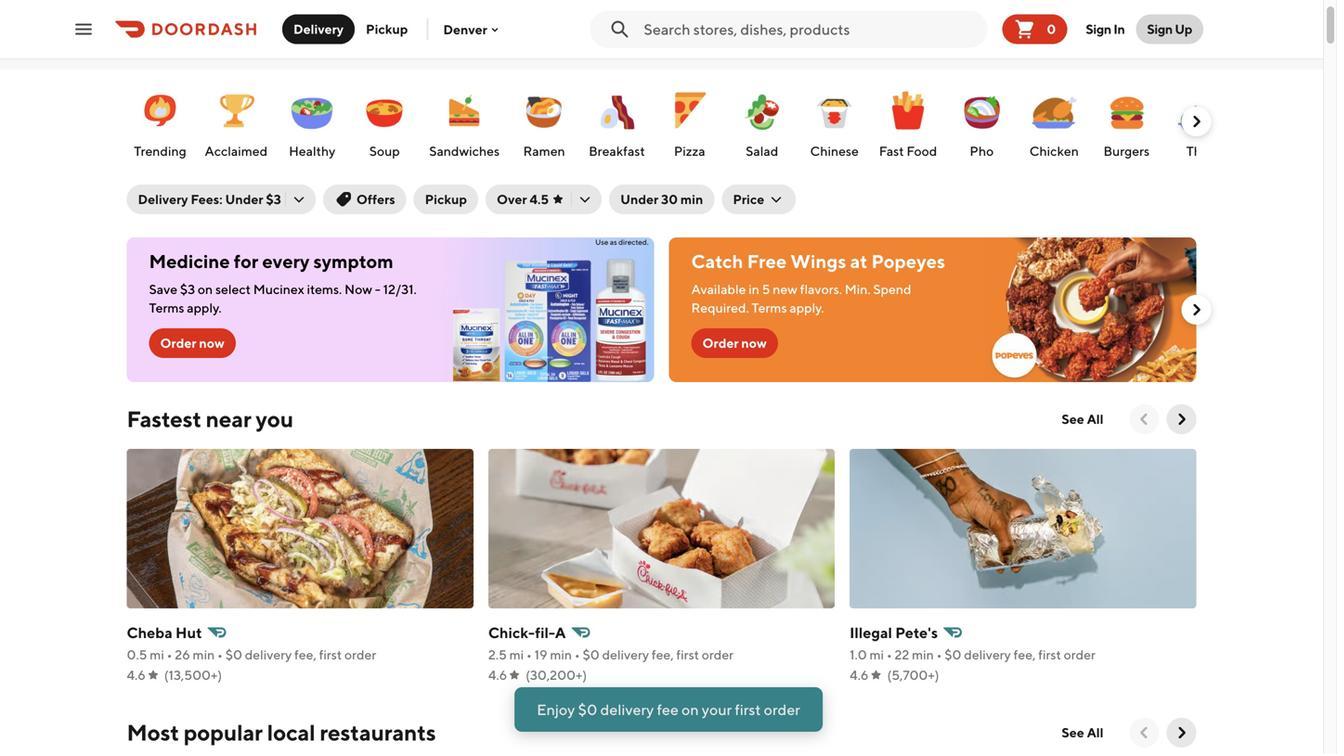 Task type: describe. For each thing, give the bounding box(es) containing it.
soup
[[369, 143, 400, 159]]

see for most popular local restaurants
[[1062, 726, 1084, 741]]

fee
[[657, 702, 679, 719]]

delivery right $0
[[600, 702, 654, 719]]

cheba hut
[[127, 624, 202, 642]]

dashmart link
[[253, 6, 379, 54]]

$​0 for chick-fil-a
[[583, 648, 600, 663]]

first for cheba hut
[[319, 648, 342, 663]]

see all link for fastest near you
[[1051, 405, 1115, 435]]

denver button
[[443, 22, 502, 37]]

$0
[[578, 702, 597, 719]]

order for catch
[[702, 336, 739, 351]]

you
[[256, 406, 293, 433]]

delivery for chick-fil-a
[[602, 648, 649, 663]]

4.6 for illegal pete's
[[850, 668, 869, 683]]

pickup for the bottommost pickup button
[[425, 192, 467, 207]]

hut
[[176, 624, 202, 642]]

previous button of carousel image for most popular local restaurants
[[1135, 724, 1154, 743]]

now
[[345, 282, 372, 297]]

alcohol
[[750, 22, 796, 37]]

items.
[[307, 282, 342, 297]]

chicken
[[1030, 143, 1079, 159]]

see all for most popular local restaurants
[[1062, 726, 1104, 741]]

3 next button of carousel image from the top
[[1187, 301, 1206, 319]]

new
[[773, 282, 798, 297]]

illegal
[[850, 624, 892, 642]]

grocery
[[617, 22, 665, 37]]

30
[[661, 192, 678, 207]]

0 vertical spatial pickup button
[[355, 14, 419, 44]]

breakfast
[[589, 143, 645, 159]]

1 horizontal spatial $3
[[266, 192, 281, 207]]

convenience
[[453, 22, 532, 37]]

0.5
[[127, 648, 147, 663]]

pets image
[[959, 7, 1003, 52]]

health image
[[833, 7, 878, 52]]

1.0 mi • 22 min • $​0 delivery fee, first order
[[850, 648, 1096, 663]]

fil-
[[535, 624, 555, 642]]

see all for fastest near you
[[1062, 412, 1104, 427]]

fee, for illegal pete's
[[1014, 648, 1036, 663]]

offers button
[[323, 185, 406, 215]]

popular
[[184, 720, 263, 747]]

over 4.5
[[497, 192, 549, 207]]

every
[[262, 251, 310, 273]]

4.6 for chick-fil-a
[[488, 668, 507, 683]]

acclaimed
[[205, 143, 268, 159]]

mi for illegal
[[870, 648, 884, 663]]

mi for chick-
[[509, 648, 524, 663]]

alcohol link
[[695, 6, 807, 54]]

under 30 min
[[620, 192, 703, 207]]

delivery fees: under $3
[[138, 192, 281, 207]]

catch free wings at popeyes available in 5 new flavors. min. spend required. terms apply.
[[691, 251, 945, 316]]

alcohol image
[[702, 7, 747, 52]]

0 vertical spatial offers
[[186, 22, 224, 37]]

order for illegal pete's
[[1064, 648, 1096, 663]]

food
[[907, 143, 937, 159]]

26
[[175, 648, 190, 663]]

trending
[[134, 143, 186, 159]]

6 • from the left
[[937, 648, 942, 663]]

in
[[1114, 21, 1125, 37]]

enjoy $0 delivery fee on your first order
[[537, 702, 800, 719]]

fee, for chick-fil-a
[[652, 648, 674, 663]]

mucinex
[[253, 282, 304, 297]]

next button of carousel image for most popular local restaurants
[[1172, 724, 1191, 743]]

medicine for every symptom save $3 on select mucinex items.  now - 12/31. terms apply.
[[149, 251, 417, 316]]

fastest
[[127, 406, 201, 433]]

min for cheba hut
[[193, 648, 215, 663]]

22
[[895, 648, 909, 663]]

1 vertical spatial on
[[682, 702, 699, 719]]

retail
[[1119, 22, 1154, 37]]

cheba
[[127, 624, 173, 642]]

acclaimed link
[[201, 79, 271, 164]]

2 next button of carousel image from the top
[[1187, 112, 1206, 131]]

wings
[[791, 251, 846, 273]]

see all link for most popular local restaurants
[[1051, 719, 1115, 748]]

first for illegal pete's
[[1038, 648, 1061, 663]]

pho
[[970, 143, 994, 159]]

available
[[691, 282, 746, 297]]

$3 inside medicine for every symptom save $3 on select mucinex items.  now - 12/31. terms apply.
[[180, 282, 195, 297]]

popeyes
[[871, 251, 945, 273]]

salad
[[746, 143, 778, 159]]

most popular local restaurants
[[127, 720, 436, 747]]

pets link
[[951, 6, 1044, 54]]

offers link
[[130, 6, 235, 54]]

1 vertical spatial pickup button
[[414, 185, 478, 215]]

convenience image
[[405, 7, 449, 52]]

grocery link
[[561, 6, 676, 54]]

$​0 for illegal pete's
[[945, 648, 962, 663]]

previous button of carousel image for fastest near you
[[1135, 410, 1154, 429]]

in
[[749, 282, 759, 297]]

chick-fil-a
[[488, 624, 566, 642]]

5
[[762, 282, 770, 297]]

offers image
[[138, 7, 182, 52]]

min for illegal pete's
[[912, 648, 934, 663]]

restaurants
[[320, 720, 436, 747]]

sign for sign up
[[1147, 21, 1173, 37]]

sign up
[[1147, 21, 1192, 37]]

fast
[[879, 143, 904, 159]]

(13,500+)
[[164, 668, 222, 683]]

order for cheba hut
[[345, 648, 376, 663]]

medicine
[[149, 251, 230, 273]]

healthy
[[289, 143, 336, 159]]

pickup for the topmost pickup button
[[366, 21, 408, 37]]

terms for medicine
[[149, 300, 184, 316]]

over 4.5 button
[[486, 185, 602, 215]]

for
[[234, 251, 258, 273]]

most
[[127, 720, 179, 747]]

up
[[1175, 21, 1192, 37]]



Task type: vqa. For each thing, say whether or not it's contained in the screenshot.
Cheba Hut
yes



Task type: locate. For each thing, give the bounding box(es) containing it.
delivery for delivery fees: under $3
[[138, 192, 188, 207]]

delivery button
[[282, 14, 355, 44]]

min right 22
[[912, 648, 934, 663]]

2 terms from the left
[[752, 300, 787, 316]]

1 horizontal spatial terms
[[752, 300, 787, 316]]

delivery for delivery
[[293, 21, 344, 37]]

4.6 down "0.5"
[[127, 668, 146, 683]]

1 horizontal spatial order now
[[702, 336, 767, 351]]

sign in
[[1086, 21, 1125, 37]]

denver
[[443, 22, 487, 37]]

1 order now button from the left
[[149, 329, 236, 358]]

apply. inside catch free wings at popeyes available in 5 new flavors. min. spend required. terms apply.
[[790, 300, 824, 316]]

now for catch
[[741, 336, 767, 351]]

now for medicine
[[199, 336, 225, 351]]

pickup
[[366, 21, 408, 37], [425, 192, 467, 207]]

2 now from the left
[[741, 336, 767, 351]]

1 mi from the left
[[150, 648, 164, 663]]

2 horizontal spatial mi
[[870, 648, 884, 663]]

fee, for cheba hut
[[294, 648, 317, 663]]

0 vertical spatial previous button of carousel image
[[1135, 410, 1154, 429]]

0 horizontal spatial terms
[[149, 300, 184, 316]]

-
[[375, 282, 381, 297]]

see all link
[[1051, 405, 1115, 435], [1051, 719, 1115, 748]]

pets
[[1007, 22, 1033, 37]]

0 vertical spatial delivery
[[293, 21, 344, 37]]

1 order now from the left
[[160, 336, 225, 351]]

0 horizontal spatial order
[[160, 336, 196, 351]]

pickup right delivery button
[[366, 21, 408, 37]]

2 sign from the left
[[1147, 21, 1173, 37]]

2 see all from the top
[[1062, 726, 1104, 741]]

3 • from the left
[[526, 648, 532, 663]]

$3 right save
[[180, 282, 195, 297]]

dashmart
[[309, 22, 368, 37]]

1 all from the top
[[1087, 412, 1104, 427]]

sign for sign in
[[1086, 21, 1111, 37]]

order down "required."
[[702, 336, 739, 351]]

1 horizontal spatial $​0
[[583, 648, 600, 663]]

0 horizontal spatial apply.
[[187, 300, 222, 316]]

0 vertical spatial see all link
[[1051, 405, 1115, 435]]

0 vertical spatial $3
[[266, 192, 281, 207]]

1 vertical spatial next button of carousel image
[[1172, 724, 1191, 743]]

1 see all from the top
[[1062, 412, 1104, 427]]

2 apply. from the left
[[790, 300, 824, 316]]

terms down save
[[149, 300, 184, 316]]

2 vertical spatial next button of carousel image
[[1187, 301, 1206, 319]]

2 all from the top
[[1087, 726, 1104, 741]]

1 • from the left
[[167, 648, 172, 663]]

1 vertical spatial pickup
[[425, 192, 467, 207]]

free
[[747, 251, 787, 273]]

$​0 right 22
[[945, 648, 962, 663]]

order now button down save
[[149, 329, 236, 358]]

1 terms from the left
[[149, 300, 184, 316]]

0
[[1047, 21, 1056, 37]]

next button of carousel image
[[1172, 410, 1191, 429], [1172, 724, 1191, 743]]

order now button down "required."
[[691, 329, 778, 358]]

1 vertical spatial see all link
[[1051, 719, 1115, 748]]

0 vertical spatial see
[[1062, 412, 1084, 427]]

sign in link
[[1075, 11, 1136, 48]]

1 horizontal spatial sign
[[1147, 21, 1173, 37]]

apply. down flavors.
[[790, 300, 824, 316]]

chick-
[[488, 624, 535, 642]]

sign inside sign up link
[[1147, 21, 1173, 37]]

required.
[[691, 300, 749, 316]]

0 horizontal spatial mi
[[150, 648, 164, 663]]

retail link
[[1063, 6, 1165, 54]]

1 order from the left
[[160, 336, 196, 351]]

delivery for illegal pete's
[[964, 648, 1011, 663]]

trending link
[[129, 79, 192, 164]]

4 • from the left
[[575, 648, 580, 663]]

1 vertical spatial previous button of carousel image
[[1135, 724, 1154, 743]]

all for fastest near you
[[1087, 412, 1104, 427]]

0 horizontal spatial order now button
[[149, 329, 236, 358]]

0 vertical spatial all
[[1087, 412, 1104, 427]]

0 horizontal spatial $3
[[180, 282, 195, 297]]

2 order from the left
[[702, 336, 739, 351]]

1 horizontal spatial order
[[702, 336, 739, 351]]

offers down the soup
[[356, 192, 395, 207]]

1 horizontal spatial pickup
[[425, 192, 467, 207]]

1 vertical spatial see
[[1062, 726, 1084, 741]]

flowers image
[[1191, 7, 1235, 52]]

thai
[[1187, 143, 1212, 159]]

order now for medicine
[[160, 336, 225, 351]]

1 vertical spatial all
[[1087, 726, 1104, 741]]

4.6 down the 2.5
[[488, 668, 507, 683]]

1 horizontal spatial mi
[[509, 648, 524, 663]]

next button of carousel image for fastest near you
[[1172, 410, 1191, 429]]

1 vertical spatial $3
[[180, 282, 195, 297]]

mi right 1.0
[[870, 648, 884, 663]]

min inside button
[[681, 192, 703, 207]]

0 horizontal spatial $​0
[[225, 648, 242, 663]]

$​0 for cheba hut
[[225, 648, 242, 663]]

order for chick-fil-a
[[702, 648, 734, 663]]

most popular local restaurants link
[[127, 719, 436, 748]]

order now
[[160, 336, 225, 351], [702, 336, 767, 351]]

see all
[[1062, 412, 1104, 427], [1062, 726, 1104, 741]]

burgers
[[1104, 143, 1150, 159]]

pickup button down sandwiches
[[414, 185, 478, 215]]

3 $​0 from the left
[[945, 648, 962, 663]]

•
[[167, 648, 172, 663], [217, 648, 223, 663], [526, 648, 532, 663], [575, 648, 580, 663], [887, 648, 892, 663], [937, 648, 942, 663]]

1 under from the left
[[225, 192, 263, 207]]

mi
[[150, 648, 164, 663], [509, 648, 524, 663], [870, 648, 884, 663]]

• up (30,200+)
[[575, 648, 580, 663]]

fees:
[[191, 192, 222, 207]]

mi right the 2.5
[[509, 648, 524, 663]]

1 horizontal spatial offers
[[356, 192, 395, 207]]

0 vertical spatial see all
[[1062, 412, 1104, 427]]

• up (13,500+)
[[217, 648, 223, 663]]

1.0
[[850, 648, 867, 663]]

delivery up most popular local restaurants
[[245, 648, 292, 663]]

Store search: begin typing to search for stores available on DoorDash text field
[[644, 19, 980, 39]]

grocery image
[[569, 7, 613, 52]]

fastest near you link
[[127, 405, 293, 435]]

order now button for medicine
[[149, 329, 236, 358]]

1 horizontal spatial on
[[682, 702, 699, 719]]

2 order now button from the left
[[691, 329, 778, 358]]

order now down "required."
[[702, 336, 767, 351]]

2 see from the top
[[1062, 726, 1084, 741]]

5 • from the left
[[887, 648, 892, 663]]

1 horizontal spatial apply.
[[790, 300, 824, 316]]

delivery inside button
[[293, 21, 344, 37]]

2 • from the left
[[217, 648, 223, 663]]

over
[[497, 192, 527, 207]]

delivery up enjoy $0 delivery fee on your first order in the bottom of the page
[[602, 648, 649, 663]]

0 button
[[1002, 14, 1067, 44]]

min right 19
[[550, 648, 572, 663]]

now down "required."
[[741, 336, 767, 351]]

(30,200+)
[[526, 668, 587, 683]]

0 vertical spatial on
[[198, 282, 213, 297]]

catch
[[691, 251, 743, 273]]

under 30 min button
[[609, 185, 714, 215]]

1 vertical spatial offers
[[356, 192, 395, 207]]

0 horizontal spatial now
[[199, 336, 225, 351]]

delivery
[[293, 21, 344, 37], [138, 192, 188, 207]]

under inside button
[[620, 192, 659, 207]]

0 vertical spatial next button of carousel image
[[1187, 20, 1206, 39]]

2 fee, from the left
[[652, 648, 674, 663]]

dashmart image
[[261, 7, 305, 52]]

1 horizontal spatial 4.6
[[488, 668, 507, 683]]

0 horizontal spatial fee,
[[294, 648, 317, 663]]

ramen
[[523, 143, 565, 159]]

fastest near you
[[127, 406, 293, 433]]

illegal pete's
[[850, 624, 938, 642]]

local
[[267, 720, 315, 747]]

first for chick-fil-a
[[676, 648, 699, 663]]

terms inside catch free wings at popeyes available in 5 new flavors. min. spend required. terms apply.
[[752, 300, 787, 316]]

min right 26
[[193, 648, 215, 663]]

a
[[555, 624, 566, 642]]

at
[[850, 251, 868, 273]]

delivery right 22
[[964, 648, 1011, 663]]

$3 down acclaimed
[[266, 192, 281, 207]]

next button of carousel image
[[1187, 20, 1206, 39], [1187, 112, 1206, 131], [1187, 301, 1206, 319]]

2 $​0 from the left
[[583, 648, 600, 663]]

chinese
[[810, 143, 859, 159]]

4.6 for cheba hut
[[127, 668, 146, 683]]

2 horizontal spatial fee,
[[1014, 648, 1036, 663]]

1 horizontal spatial delivery
[[293, 21, 344, 37]]

your
[[702, 702, 732, 719]]

pickup button left the denver
[[355, 14, 419, 44]]

4.5
[[530, 192, 549, 207]]

first
[[319, 648, 342, 663], [676, 648, 699, 663], [1038, 648, 1061, 663], [735, 702, 761, 719]]

price
[[733, 192, 764, 207]]

min.
[[845, 282, 871, 297]]

on inside medicine for every symptom save $3 on select mucinex items.  now - 12/31. terms apply.
[[198, 282, 213, 297]]

under right the 'fees:'
[[225, 192, 263, 207]]

0 horizontal spatial on
[[198, 282, 213, 297]]

previous button of carousel image
[[1135, 410, 1154, 429], [1135, 724, 1154, 743]]

1 vertical spatial delivery
[[138, 192, 188, 207]]

delivery
[[245, 648, 292, 663], [602, 648, 649, 663], [964, 648, 1011, 663], [600, 702, 654, 719]]

2.5 mi • 19 min • $​0 delivery fee, first order
[[488, 648, 734, 663]]

order now down save
[[160, 336, 225, 351]]

order now button for catch
[[691, 329, 778, 358]]

offers right offers image
[[186, 22, 224, 37]]

apply. for for
[[187, 300, 222, 316]]

now down select
[[199, 336, 225, 351]]

pickup button
[[355, 14, 419, 44], [414, 185, 478, 215]]

apply. down select
[[187, 300, 222, 316]]

select
[[215, 282, 251, 297]]

on left select
[[198, 282, 213, 297]]

$​0 up (30,200+)
[[583, 648, 600, 663]]

pickup down sandwiches
[[425, 192, 467, 207]]

all for most popular local restaurants
[[1087, 726, 1104, 741]]

2 horizontal spatial 4.6
[[850, 668, 869, 683]]

1 horizontal spatial under
[[620, 192, 659, 207]]

save
[[149, 282, 177, 297]]

2 previous button of carousel image from the top
[[1135, 724, 1154, 743]]

0 horizontal spatial sign
[[1086, 21, 1111, 37]]

0 horizontal spatial under
[[225, 192, 263, 207]]

• down pete's
[[937, 648, 942, 663]]

0 horizontal spatial delivery
[[138, 192, 188, 207]]

2 next button of carousel image from the top
[[1172, 724, 1191, 743]]

0 horizontal spatial order now
[[160, 336, 225, 351]]

• left 22
[[887, 648, 892, 663]]

offers inside button
[[356, 192, 395, 207]]

1 see all link from the top
[[1051, 405, 1115, 435]]

1 $​0 from the left
[[225, 648, 242, 663]]

apply. inside medicine for every symptom save $3 on select mucinex items.  now - 12/31. terms apply.
[[187, 300, 222, 316]]

near
[[206, 406, 251, 433]]

fee,
[[294, 648, 317, 663], [652, 648, 674, 663], [1014, 648, 1036, 663]]

on right fee
[[682, 702, 699, 719]]

(5,700+)
[[887, 668, 939, 683]]

pete's
[[895, 624, 938, 642]]

2.5
[[488, 648, 507, 663]]

mi right "0.5"
[[150, 648, 164, 663]]

1 apply. from the left
[[187, 300, 222, 316]]

price button
[[722, 185, 796, 215]]

apply. for free
[[790, 300, 824, 316]]

• left 26
[[167, 648, 172, 663]]

sign left up
[[1147, 21, 1173, 37]]

0 horizontal spatial pickup
[[366, 21, 408, 37]]

retail image
[[1070, 7, 1115, 52]]

1 vertical spatial see all
[[1062, 726, 1104, 741]]

1 4.6 from the left
[[127, 668, 146, 683]]

min for chick-fil-a
[[550, 648, 572, 663]]

• left 19
[[526, 648, 532, 663]]

terms inside medicine for every symptom save $3 on select mucinex items.  now - 12/31. terms apply.
[[149, 300, 184, 316]]

pizza
[[674, 143, 705, 159]]

2 order now from the left
[[702, 336, 767, 351]]

1 now from the left
[[199, 336, 225, 351]]

12/31.
[[383, 282, 417, 297]]

$​0 right 26
[[225, 648, 242, 663]]

2 4.6 from the left
[[488, 668, 507, 683]]

3 4.6 from the left
[[850, 668, 869, 683]]

now
[[199, 336, 225, 351], [741, 336, 767, 351]]

2 horizontal spatial $​0
[[945, 648, 962, 663]]

1 horizontal spatial now
[[741, 336, 767, 351]]

1 previous button of carousel image from the top
[[1135, 410, 1154, 429]]

1 horizontal spatial fee,
[[652, 648, 674, 663]]

1 next button of carousel image from the top
[[1187, 20, 1206, 39]]

2 under from the left
[[620, 192, 659, 207]]

min right "30"
[[681, 192, 703, 207]]

delivery for cheba hut
[[245, 648, 292, 663]]

0 vertical spatial pickup
[[366, 21, 408, 37]]

3 fee, from the left
[[1014, 648, 1036, 663]]

3 mi from the left
[[870, 648, 884, 663]]

order now for catch
[[702, 336, 767, 351]]

2 mi from the left
[[509, 648, 524, 663]]

1 vertical spatial next button of carousel image
[[1187, 112, 1206, 131]]

sign left in
[[1086, 21, 1111, 37]]

2 see all link from the top
[[1051, 719, 1115, 748]]

offers
[[186, 22, 224, 37], [356, 192, 395, 207]]

convenience link
[[397, 6, 543, 54]]

order for medicine
[[160, 336, 196, 351]]

mi for cheba
[[150, 648, 164, 663]]

1 fee, from the left
[[294, 648, 317, 663]]

see for fastest near you
[[1062, 412, 1084, 427]]

under left "30"
[[620, 192, 659, 207]]

1 sign from the left
[[1086, 21, 1111, 37]]

19
[[535, 648, 547, 663]]

$3
[[266, 192, 281, 207], [180, 282, 195, 297]]

terms for catch
[[752, 300, 787, 316]]

terms down 5
[[752, 300, 787, 316]]

0 vertical spatial next button of carousel image
[[1172, 410, 1191, 429]]

1 next button of carousel image from the top
[[1172, 410, 1191, 429]]

spend
[[873, 282, 911, 297]]

0 horizontal spatial 4.6
[[127, 668, 146, 683]]

sign inside 'sign in' link
[[1086, 21, 1111, 37]]

order down save
[[160, 336, 196, 351]]

0 horizontal spatial offers
[[186, 22, 224, 37]]

1 horizontal spatial order now button
[[691, 329, 778, 358]]

4.6 down 1.0
[[850, 668, 869, 683]]

open menu image
[[72, 18, 95, 40]]

1 see from the top
[[1062, 412, 1084, 427]]

flavors.
[[800, 282, 842, 297]]



